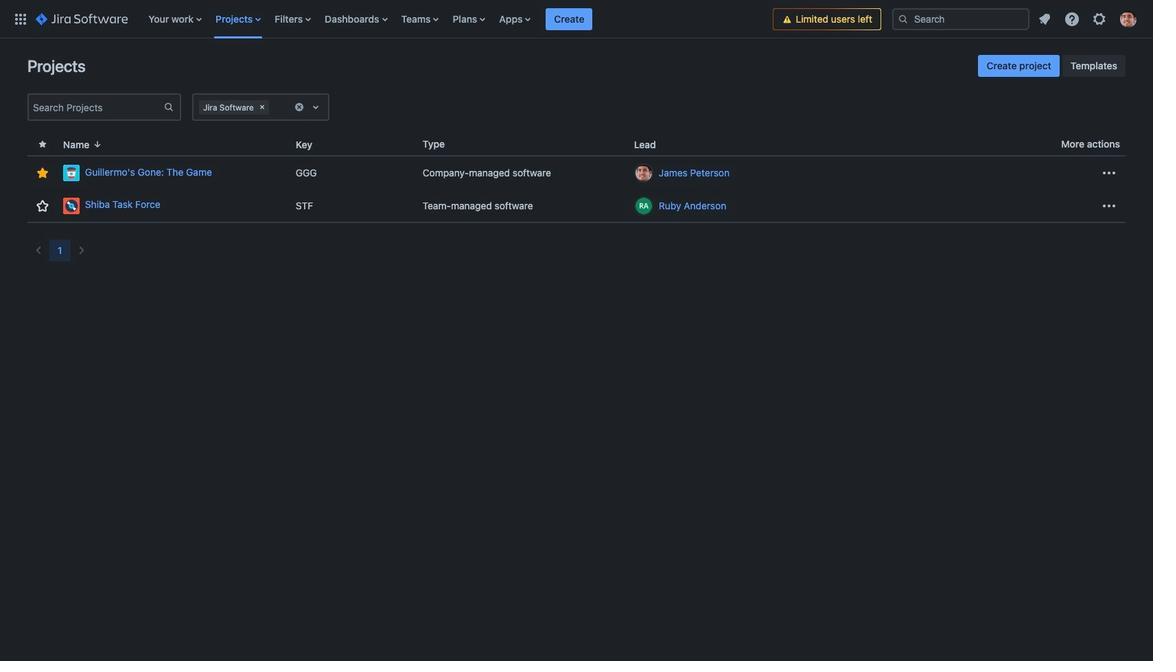 Task type: describe. For each thing, give the bounding box(es) containing it.
notifications image
[[1037, 11, 1053, 27]]

primary element
[[8, 0, 774, 38]]

clear image
[[257, 102, 268, 113]]

search image
[[898, 13, 909, 24]]

more image for star shiba task force icon
[[1102, 197, 1118, 214]]

Choose Jira products text field
[[272, 100, 274, 114]]

settings image
[[1092, 11, 1108, 27]]

previous image
[[30, 242, 47, 259]]

help image
[[1064, 11, 1081, 27]]

next image
[[73, 242, 90, 259]]



Task type: vqa. For each thing, say whether or not it's contained in the screenshot.
2nd the view from the left
no



Task type: locate. For each thing, give the bounding box(es) containing it.
Search Projects text field
[[29, 98, 163, 117]]

1 more image from the top
[[1102, 165, 1118, 181]]

your profile and settings image
[[1121, 11, 1137, 27]]

group
[[979, 55, 1126, 77]]

star guillermo's gone: the game image
[[34, 165, 51, 181]]

list
[[142, 0, 774, 38], [1033, 7, 1145, 31]]

0 vertical spatial more image
[[1102, 165, 1118, 181]]

0 horizontal spatial list
[[142, 0, 774, 38]]

1 vertical spatial more image
[[1102, 197, 1118, 214]]

banner
[[0, 0, 1154, 38]]

more image for star guillermo's gone: the game icon
[[1102, 165, 1118, 181]]

jira software image
[[36, 11, 128, 27], [36, 11, 128, 27]]

Search field
[[893, 8, 1030, 30]]

list item
[[546, 0, 593, 38]]

star shiba task force image
[[34, 197, 51, 214]]

more image
[[1102, 165, 1118, 181], [1102, 197, 1118, 214]]

2 more image from the top
[[1102, 197, 1118, 214]]

appswitcher icon image
[[12, 11, 29, 27]]

1 horizontal spatial list
[[1033, 7, 1145, 31]]

clear image
[[294, 102, 305, 113]]

None search field
[[893, 8, 1030, 30]]

open image
[[308, 99, 324, 115]]



